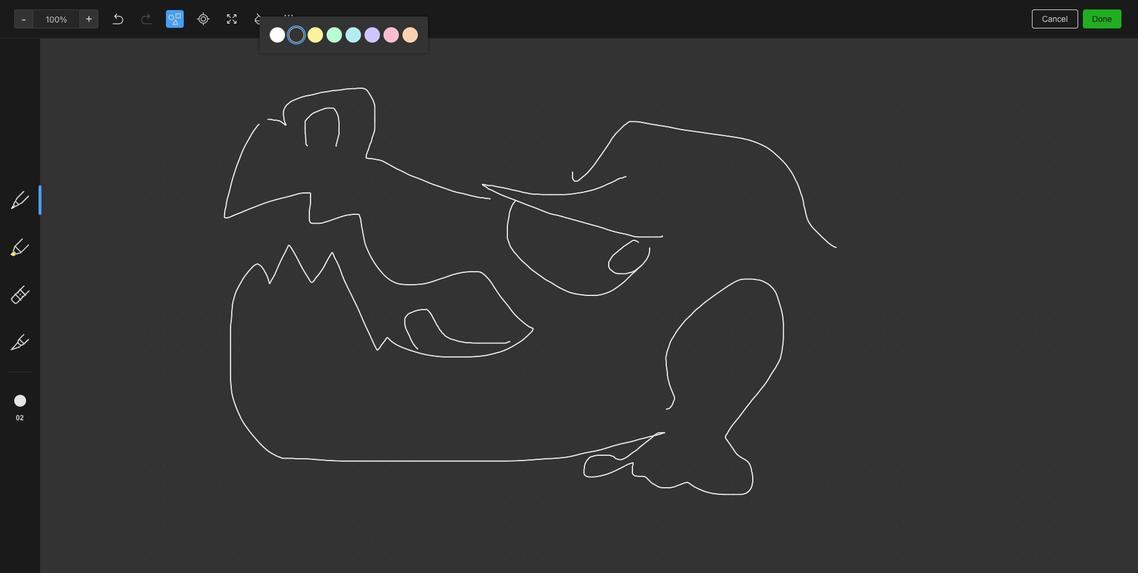Task type: vqa. For each thing, say whether or not it's contained in the screenshot.
the fun
yes



Task type: locate. For each thing, give the bounding box(es) containing it.
interesting
[[225, 557, 263, 566]]

heading level image
[[206, 33, 267, 50]]

saved
[[1108, 557, 1129, 567]]

Note Editor text field
[[0, 0, 1138, 574]]

insightful
[[163, 557, 196, 566]]

all changes saved
[[1064, 557, 1129, 567]]

insightful button
[[156, 554, 214, 570]]

add tag image
[[96, 555, 110, 569]]

more image
[[700, 33, 736, 50]]

you
[[1044, 9, 1057, 19]]

first
[[51, 9, 67, 19]]

fun button
[[116, 554, 153, 570]]

notebook
[[69, 9, 104, 19]]

all
[[1064, 557, 1073, 567]]

alignment image
[[569, 33, 599, 50]]

share
[[1077, 9, 1100, 19]]



Task type: describe. For each thing, give the bounding box(es) containing it.
font size image
[[337, 33, 366, 50]]

font color image
[[369, 33, 399, 50]]

first notebook button
[[36, 6, 108, 23]]

only
[[1026, 9, 1042, 19]]

first notebook
[[51, 9, 104, 19]]

highlight image
[[456, 33, 484, 50]]

font family image
[[270, 33, 334, 50]]

changes
[[1075, 557, 1106, 567]]

only you
[[1026, 9, 1057, 19]]

interesting button
[[217, 554, 281, 570]]

share button
[[1067, 5, 1110, 24]]

00:06
[[48, 63, 75, 74]]

collapse note image
[[8, 7, 23, 21]]

fun
[[123, 557, 134, 566]]

note window element
[[0, 0, 1138, 574]]

insert image
[[8, 33, 61, 50]]



